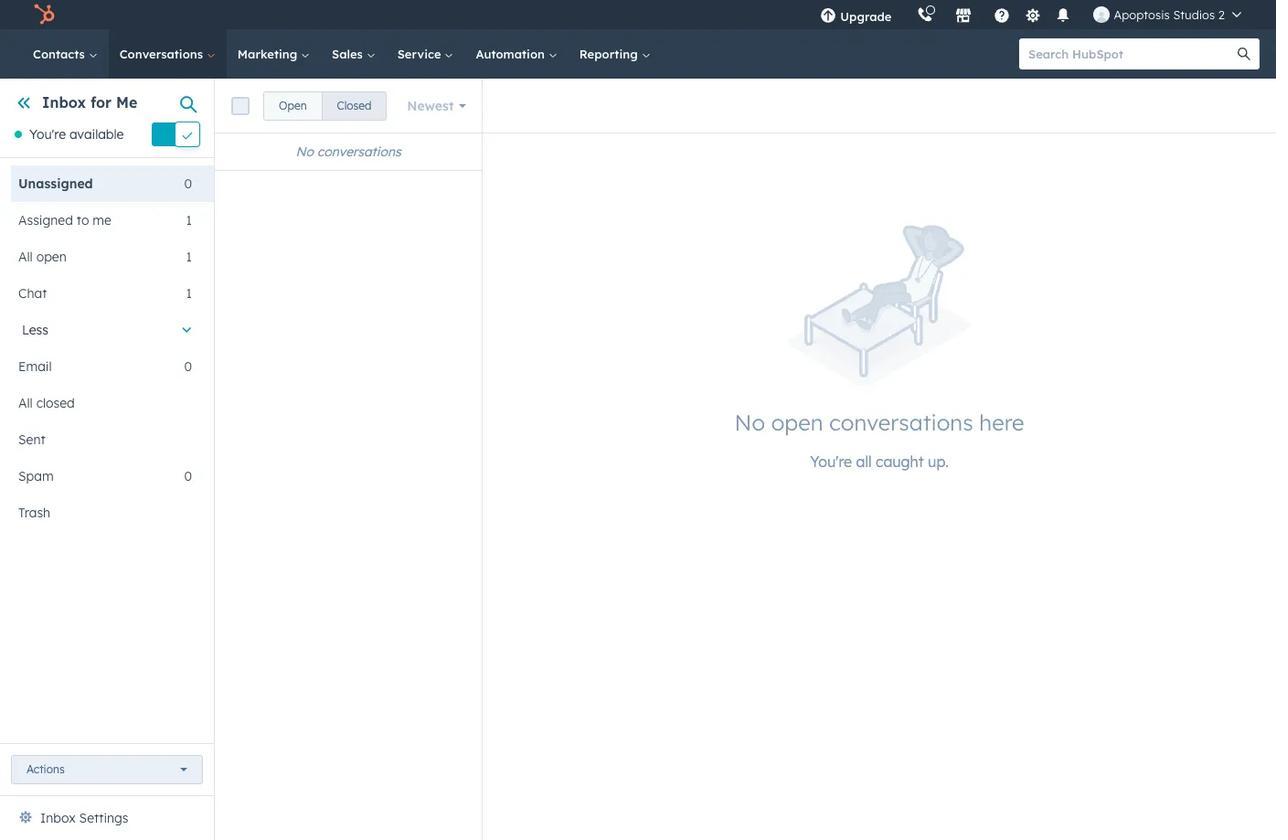 Task type: locate. For each thing, give the bounding box(es) containing it.
1 all from the top
[[18, 249, 33, 266]]

1 vertical spatial you're
[[810, 453, 852, 471]]

you're inside the no open conversations here main content
[[810, 453, 852, 471]]

available
[[70, 126, 124, 143]]

open
[[36, 249, 67, 266], [772, 409, 824, 436]]

2 1 from the top
[[186, 249, 192, 266]]

0 horizontal spatial you're
[[29, 126, 66, 143]]

conversations link
[[109, 29, 227, 79]]

all closed button
[[11, 385, 192, 422]]

conversations up the caught
[[830, 409, 974, 436]]

group
[[263, 91, 387, 120]]

you're
[[29, 126, 66, 143], [810, 453, 852, 471]]

all open
[[18, 249, 67, 266]]

Open button
[[263, 91, 322, 120]]

1 1 from the top
[[186, 212, 192, 229]]

search button
[[1229, 38, 1260, 70]]

conversations
[[120, 47, 207, 61]]

me
[[93, 212, 112, 229]]

inbox for inbox for me
[[42, 93, 86, 112]]

group inside the no open conversations here main content
[[263, 91, 387, 120]]

1 horizontal spatial no
[[735, 409, 765, 436]]

2 vertical spatial 1
[[186, 286, 192, 302]]

service link
[[387, 29, 465, 79]]

1 vertical spatial 0
[[184, 359, 192, 375]]

chat
[[18, 286, 47, 302]]

group containing open
[[263, 91, 387, 120]]

0 vertical spatial you're
[[29, 126, 66, 143]]

0 vertical spatial 0
[[184, 176, 192, 192]]

menu item
[[905, 0, 909, 29]]

inbox settings link
[[40, 808, 128, 829]]

all
[[18, 249, 33, 266], [18, 395, 33, 412]]

2 vertical spatial 0
[[184, 469, 192, 485]]

sent button
[[11, 422, 192, 458]]

you're available
[[29, 126, 124, 143]]

tara schultz image
[[1094, 6, 1111, 23]]

you're left 'all'
[[810, 453, 852, 471]]

1
[[186, 212, 192, 229], [186, 249, 192, 266], [186, 286, 192, 302]]

all inside button
[[18, 395, 33, 412]]

apoptosis studios 2
[[1114, 7, 1225, 22]]

0 horizontal spatial conversations
[[317, 144, 401, 160]]

all up chat
[[18, 249, 33, 266]]

1 horizontal spatial conversations
[[830, 409, 974, 436]]

0 vertical spatial conversations
[[317, 144, 401, 160]]

1 vertical spatial inbox
[[40, 810, 76, 827]]

2
[[1219, 7, 1225, 22]]

open inside main content
[[772, 409, 824, 436]]

notifications button
[[1048, 0, 1080, 29]]

1 vertical spatial all
[[18, 395, 33, 412]]

settings image
[[1025, 8, 1042, 24]]

open up you're all caught up.
[[772, 409, 824, 436]]

all left closed
[[18, 395, 33, 412]]

0 vertical spatial inbox
[[42, 93, 86, 112]]

0 vertical spatial all
[[18, 249, 33, 266]]

0 vertical spatial 1
[[186, 212, 192, 229]]

upgrade image
[[821, 8, 837, 25]]

1 0 from the top
[[184, 176, 192, 192]]

sales
[[332, 47, 366, 61]]

no for no conversations
[[296, 144, 314, 160]]

inbox for inbox settings
[[40, 810, 76, 827]]

studios
[[1174, 7, 1216, 22]]

marketing link
[[227, 29, 321, 79]]

2 all from the top
[[18, 395, 33, 412]]

0 for email
[[184, 359, 192, 375]]

upgrade
[[841, 9, 892, 24]]

no
[[296, 144, 314, 160], [735, 409, 765, 436]]

2 0 from the top
[[184, 359, 192, 375]]

all for all open
[[18, 249, 33, 266]]

0 horizontal spatial open
[[36, 249, 67, 266]]

you're for you're available
[[29, 126, 66, 143]]

inbox for me
[[42, 93, 138, 112]]

email
[[18, 359, 52, 375]]

marketing
[[238, 47, 301, 61]]

help button
[[987, 0, 1018, 29]]

open for no
[[772, 409, 824, 436]]

settings link
[[1022, 5, 1045, 24]]

1 horizontal spatial you're
[[810, 453, 852, 471]]

me
[[116, 93, 138, 112]]

1 horizontal spatial open
[[772, 409, 824, 436]]

menu
[[808, 0, 1255, 29]]

contacts link
[[22, 29, 109, 79]]

3 0 from the top
[[184, 469, 192, 485]]

search image
[[1238, 48, 1251, 60]]

inbox left settings
[[40, 810, 76, 827]]

0 vertical spatial no
[[296, 144, 314, 160]]

0 horizontal spatial no
[[296, 144, 314, 160]]

all closed
[[18, 395, 75, 412]]

service
[[398, 47, 445, 61]]

1 vertical spatial open
[[772, 409, 824, 436]]

open down assigned
[[36, 249, 67, 266]]

menu containing apoptosis studios 2
[[808, 0, 1255, 29]]

1 vertical spatial no
[[735, 409, 765, 436]]

calling icon button
[[910, 3, 941, 27]]

conversations down closed button
[[317, 144, 401, 160]]

0 for unassigned
[[184, 176, 192, 192]]

0
[[184, 176, 192, 192], [184, 359, 192, 375], [184, 469, 192, 485]]

newest
[[407, 97, 454, 114]]

open for all
[[36, 249, 67, 266]]

inbox up you're available on the left
[[42, 93, 86, 112]]

1 vertical spatial 1
[[186, 249, 192, 266]]

less
[[22, 322, 48, 339]]

you're right you're available icon
[[29, 126, 66, 143]]

0 vertical spatial open
[[36, 249, 67, 266]]

you're for you're all caught up.
[[810, 453, 852, 471]]

conversations
[[317, 144, 401, 160], [830, 409, 974, 436]]

assigned to me
[[18, 212, 112, 229]]

inbox
[[42, 93, 86, 112], [40, 810, 76, 827]]

help image
[[994, 8, 1011, 25]]

trash button
[[11, 495, 192, 532]]



Task type: vqa. For each thing, say whether or not it's contained in the screenshot.
Sales link
yes



Task type: describe. For each thing, give the bounding box(es) containing it.
for
[[91, 93, 112, 112]]

apoptosis
[[1114, 7, 1170, 22]]

marketplaces button
[[945, 0, 983, 29]]

no open conversations here
[[735, 409, 1025, 436]]

up.
[[928, 453, 949, 471]]

sales link
[[321, 29, 387, 79]]

inbox settings
[[40, 810, 128, 827]]

hubspot link
[[22, 4, 69, 26]]

calling icon image
[[918, 7, 934, 24]]

1 for to
[[186, 212, 192, 229]]

notifications image
[[1056, 8, 1072, 25]]

trash
[[18, 505, 50, 522]]

automation link
[[465, 29, 569, 79]]

hubspot image
[[33, 4, 55, 26]]

automation
[[476, 47, 548, 61]]

no open conversations here main content
[[215, 79, 1277, 840]]

sent
[[18, 432, 45, 448]]

closed
[[36, 395, 75, 412]]

settings
[[79, 810, 128, 827]]

Closed button
[[321, 91, 387, 120]]

reporting link
[[569, 29, 662, 79]]

3 1 from the top
[[186, 286, 192, 302]]

you're available image
[[15, 131, 22, 138]]

closed
[[337, 98, 372, 112]]

no for no open conversations here
[[735, 409, 765, 436]]

caught
[[876, 453, 924, 471]]

reporting
[[580, 47, 642, 61]]

actions button
[[11, 755, 203, 785]]

assigned
[[18, 212, 73, 229]]

Search HubSpot search field
[[1020, 38, 1244, 70]]

contacts
[[33, 47, 88, 61]]

actions
[[27, 763, 65, 776]]

apoptosis studios 2 button
[[1083, 0, 1253, 29]]

unassigned
[[18, 176, 93, 192]]

spam
[[18, 469, 54, 485]]

to
[[77, 212, 89, 229]]

all for all closed
[[18, 395, 33, 412]]

newest button
[[395, 87, 478, 124]]

1 for open
[[186, 249, 192, 266]]

all
[[856, 453, 872, 471]]

marketplaces image
[[956, 8, 973, 25]]

0 for spam
[[184, 469, 192, 485]]

open
[[279, 98, 307, 112]]

1 vertical spatial conversations
[[830, 409, 974, 436]]

no conversations
[[296, 144, 401, 160]]

here
[[980, 409, 1025, 436]]

you're all caught up.
[[810, 453, 949, 471]]



